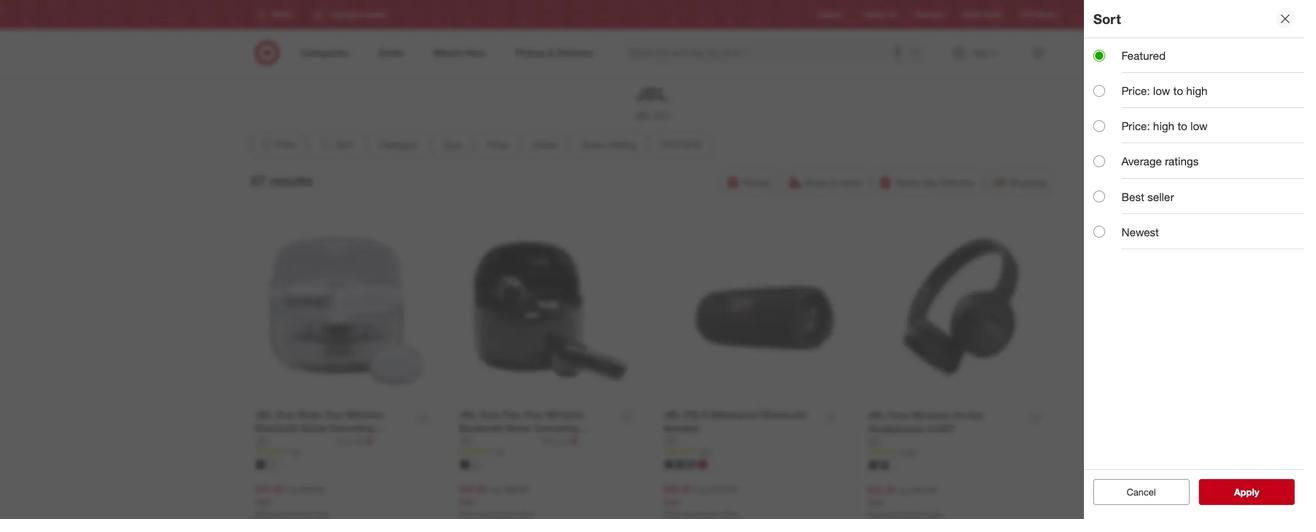 Task type: describe. For each thing, give the bounding box(es) containing it.
$49.99 reg $99.99 sale for jbl tune buds true wireless bluetooth noise canceling earbuds
[[255, 484, 324, 507]]

deals
[[533, 139, 557, 151]]

jbl for jbl link over 76
[[459, 436, 474, 446]]

weekly ad
[[863, 10, 897, 19]]

apply
[[1234, 487, 1260, 498]]

665 link
[[868, 448, 1049, 458]]

earbuds for jbl tune buds true wireless bluetooth noise canceling earbuds
[[255, 436, 293, 448]]

fpo/apo
[[661, 139, 702, 151]]

jbl flip 6 waterproof bluetooth speaker
[[664, 409, 806, 434]]

sale for jbl flip 6 waterproof bluetooth speaker
[[664, 497, 680, 507]]

cancel button
[[1094, 480, 1190, 505]]

type
[[443, 139, 463, 151]]

category button
[[369, 132, 428, 158]]

reg for jbl flip 6 waterproof bluetooth speaker
[[694, 485, 706, 495]]

price
[[487, 139, 509, 151]]

jbl for jbl link above 58
[[255, 436, 270, 446]]

jbl for jbl link below speaker
[[664, 436, 678, 446]]

jbl tune flex true wireless bluetooth noise canceling earbuds
[[459, 409, 584, 448]]

best
[[1122, 190, 1145, 203]]

same
[[895, 177, 920, 188]]

circle
[[983, 10, 1002, 19]]

results
[[269, 173, 313, 189]]

waterproof
[[710, 409, 760, 421]]

bluetooth for jbl tune flex true wireless bluetooth noise canceling earbuds
[[459, 423, 503, 434]]

ear
[[969, 410, 984, 421]]

531 link
[[664, 447, 845, 457]]

jbl jbl (57)
[[635, 83, 670, 122]]

6
[[702, 409, 708, 421]]

pickup button
[[721, 170, 779, 195]]

jbl link up 58
[[255, 435, 335, 447]]

average
[[1122, 155, 1162, 168]]

$89.99 reg $129.99 sale
[[664, 484, 738, 507]]

buds
[[299, 409, 322, 421]]

category
[[379, 139, 418, 151]]

newest
[[1122, 225, 1159, 239]]

find stores link
[[1020, 10, 1056, 20]]

price: for price: high to low
[[1122, 119, 1150, 133]]

fpo/apo button
[[651, 132, 712, 158]]

ratings
[[1165, 155, 1199, 168]]

type button
[[433, 132, 473, 158]]

0 horizontal spatial low
[[1154, 84, 1171, 98]]

665
[[904, 448, 916, 457]]

jbl tune buds true wireless bluetooth noise canceling earbuds link
[[255, 409, 408, 448]]

find
[[1020, 10, 1034, 19]]

$49.99 reg $99.99 sale for jbl tune flex true wireless bluetooth noise canceling earbuds
[[459, 484, 529, 507]]

registry link
[[818, 10, 845, 20]]

apply button
[[1199, 480, 1295, 505]]

1 horizontal spatial high
[[1187, 84, 1208, 98]]

jbl for jbl link below headphones
[[868, 437, 882, 446]]

canceling for flex
[[534, 423, 578, 434]]

store
[[840, 177, 861, 188]]

filter button
[[251, 132, 305, 158]]

pickup
[[743, 177, 771, 188]]

featured
[[1122, 49, 1166, 62]]

only for buds
[[337, 436, 354, 446]]

jbl for jbl tune flex true wireless bluetooth noise canceling earbuds
[[459, 409, 477, 421]]

jbl for jbl tune buds true wireless bluetooth noise canceling earbuds
[[255, 409, 272, 421]]

registry
[[818, 10, 845, 19]]

wireless inside the jbl tune wireless on-ear headphones 510bt
[[912, 410, 950, 421]]

¬ for jbl tune buds true wireless bluetooth noise canceling earbuds
[[366, 435, 373, 447]]

same day delivery
[[895, 177, 975, 188]]

only at ¬ for jbl tune buds true wireless bluetooth noise canceling earbuds
[[337, 435, 373, 447]]

sort button
[[310, 132, 364, 158]]

to for low
[[1178, 119, 1188, 133]]

target
[[962, 10, 981, 19]]

$99.99 for buds
[[300, 485, 324, 495]]

sale for jbl tune wireless on-ear headphones 510bt
[[868, 498, 884, 508]]

best seller
[[1122, 190, 1174, 203]]

shipping button
[[987, 170, 1054, 195]]

$49.99 inside $24.99 reg $49.99 sale
[[913, 485, 937, 495]]

57
[[251, 173, 266, 189]]

weekly
[[863, 10, 886, 19]]

in
[[830, 177, 838, 188]]

at for jbl tune buds true wireless bluetooth noise canceling earbuds
[[356, 436, 363, 446]]

guest rating button
[[572, 132, 646, 158]]

ad
[[888, 10, 897, 19]]

531
[[700, 448, 712, 456]]

filter
[[276, 139, 297, 151]]

price button
[[477, 132, 519, 158]]

noise for flex
[[506, 423, 531, 434]]

reg for jbl tune wireless on-ear headphones 510bt
[[898, 485, 910, 495]]

at for jbl tune flex true wireless bluetooth noise canceling earbuds
[[561, 436, 568, 446]]

headphones
[[868, 423, 924, 435]]

search
[[906, 48, 935, 60]]

price: high to low
[[1122, 119, 1208, 133]]



Task type: locate. For each thing, give the bounding box(es) containing it.
shop
[[805, 177, 828, 188]]

0 vertical spatial sort
[[1094, 10, 1121, 27]]

jbl flip 6 waterproof bluetooth speaker image
[[664, 221, 845, 402], [664, 221, 845, 402]]

2 true from the left
[[524, 409, 543, 421]]

0 vertical spatial low
[[1154, 84, 1171, 98]]

1 horizontal spatial noise
[[506, 423, 531, 434]]

reg down 76
[[490, 485, 502, 495]]

jbl link up 76
[[459, 435, 539, 447]]

1 vertical spatial price:
[[1122, 119, 1150, 133]]

average ratings
[[1122, 155, 1199, 168]]

earbuds inside jbl tune buds true wireless bluetooth noise canceling earbuds
[[255, 436, 293, 448]]

shop in store
[[805, 177, 861, 188]]

seller
[[1148, 190, 1174, 203]]

true
[[324, 409, 344, 421], [524, 409, 543, 421]]

redcard
[[915, 10, 943, 19]]

bluetooth up 58
[[255, 423, 299, 434]]

sale
[[255, 497, 271, 507], [459, 497, 475, 507], [664, 497, 680, 507], [868, 498, 884, 508]]

true inside jbl tune flex true wireless bluetooth noise canceling earbuds
[[524, 409, 543, 421]]

2 horizontal spatial $49.99
[[913, 485, 937, 495]]

0 horizontal spatial $99.99
[[300, 485, 324, 495]]

canceling inside jbl tune flex true wireless bluetooth noise canceling earbuds
[[534, 423, 578, 434]]

price:
[[1122, 84, 1150, 98], [1122, 119, 1150, 133]]

wireless inside jbl tune flex true wireless bluetooth noise canceling earbuds
[[546, 409, 584, 421]]

0 horizontal spatial high
[[1154, 119, 1175, 133]]

noise for buds
[[301, 423, 327, 434]]

reg for jbl tune buds true wireless bluetooth noise canceling earbuds
[[286, 485, 297, 495]]

tune left the buds
[[275, 409, 296, 421]]

bluetooth for jbl tune buds true wireless bluetooth noise canceling earbuds
[[255, 423, 299, 434]]

jbl inside jbl tune buds true wireless bluetooth noise canceling earbuds
[[255, 409, 272, 421]]

1 vertical spatial sort
[[336, 139, 354, 151]]

jbl link down headphones
[[868, 436, 882, 448]]

1 vertical spatial high
[[1154, 119, 1175, 133]]

jbl flip 6 waterproof bluetooth speaker link
[[664, 409, 817, 435]]

sort
[[1094, 10, 1121, 27], [336, 139, 354, 151]]

0 vertical spatial high
[[1187, 84, 1208, 98]]

1 price: from the top
[[1122, 84, 1150, 98]]

1 horizontal spatial true
[[524, 409, 543, 421]]

$99.99 for flex
[[504, 485, 529, 495]]

deals button
[[523, 132, 567, 158]]

wireless for jbl tune buds true wireless bluetooth noise canceling earbuds
[[346, 409, 384, 421]]

sort inside button
[[336, 139, 354, 151]]

1 horizontal spatial sort
[[1094, 10, 1121, 27]]

low
[[1154, 84, 1171, 98], [1191, 119, 1208, 133]]

true right flex
[[524, 409, 543, 421]]

1 $99.99 from the left
[[300, 485, 324, 495]]

None radio
[[1094, 50, 1105, 61], [1094, 120, 1105, 132], [1094, 156, 1105, 167], [1094, 226, 1105, 238], [1094, 50, 1105, 61], [1094, 120, 1105, 132], [1094, 156, 1105, 167], [1094, 226, 1105, 238]]

price: down featured
[[1122, 84, 1150, 98]]

$24.99
[[868, 484, 896, 496]]

$49.99 for jbl tune buds true wireless bluetooth noise canceling earbuds
[[255, 484, 283, 495]]

jbl tune flex true wireless bluetooth noise canceling earbuds image
[[459, 221, 640, 402], [459, 221, 640, 402]]

1 horizontal spatial ¬
[[570, 435, 578, 447]]

1 horizontal spatial low
[[1191, 119, 1208, 133]]

0 horizontal spatial only
[[337, 436, 354, 446]]

wireless up 510bt at the right bottom of the page
[[912, 410, 950, 421]]

2 horizontal spatial tune
[[888, 410, 909, 421]]

shop in store button
[[784, 170, 869, 195]]

earbuds for jbl tune flex true wireless bluetooth noise canceling earbuds
[[459, 436, 497, 448]]

¬ for jbl tune flex true wireless bluetooth noise canceling earbuds
[[570, 435, 578, 447]]

only up 58 link
[[337, 436, 354, 446]]

1 horizontal spatial earbuds
[[459, 436, 497, 448]]

find stores
[[1020, 10, 1056, 19]]

canceling
[[329, 423, 374, 434], [534, 423, 578, 434]]

0 horizontal spatial $49.99
[[255, 484, 283, 495]]

0 horizontal spatial $49.99 reg $99.99 sale
[[255, 484, 324, 507]]

0 horizontal spatial ¬
[[366, 435, 373, 447]]

1 horizontal spatial at
[[561, 436, 568, 446]]

jbl tune buds true wireless bluetooth noise canceling earbuds
[[255, 409, 384, 448]]

jbl inside jbl flip 6 waterproof bluetooth speaker
[[664, 409, 681, 421]]

rating
[[609, 139, 636, 151]]

2 ¬ from the left
[[570, 435, 578, 447]]

1 horizontal spatial wireless
[[546, 409, 584, 421]]

reg inside $89.99 reg $129.99 sale
[[694, 485, 706, 495]]

at up 76 link
[[561, 436, 568, 446]]

price: low to high
[[1122, 84, 1208, 98]]

delivery
[[941, 177, 975, 188]]

tune for wireless
[[888, 410, 909, 421]]

low up ratings
[[1191, 119, 1208, 133]]

tune for buds
[[275, 409, 296, 421]]

1 horizontal spatial tune
[[479, 409, 501, 421]]

guest rating
[[582, 139, 636, 151]]

guest
[[582, 139, 607, 151]]

What can we help you find? suggestions appear below search field
[[622, 40, 915, 66]]

reg right $24.99
[[898, 485, 910, 495]]

shipping
[[1009, 177, 1046, 188]]

0 horizontal spatial tune
[[275, 409, 296, 421]]

canceling up 58 link
[[329, 423, 374, 434]]

only up 76 link
[[542, 436, 558, 446]]

jbl link down speaker
[[664, 435, 678, 447]]

only for flex
[[542, 436, 558, 446]]

only
[[337, 436, 354, 446], [542, 436, 558, 446]]

0 horizontal spatial bluetooth
[[255, 423, 299, 434]]

flip
[[684, 409, 700, 421]]

76 link
[[459, 447, 640, 457]]

reg for jbl tune flex true wireless bluetooth noise canceling earbuds
[[490, 485, 502, 495]]

tune up headphones
[[888, 410, 909, 421]]

wireless for jbl tune flex true wireless bluetooth noise canceling earbuds
[[546, 409, 584, 421]]

¬
[[366, 435, 373, 447], [570, 435, 578, 447]]

0 vertical spatial price:
[[1122, 84, 1150, 98]]

target circle link
[[962, 10, 1002, 20]]

1 horizontal spatial $99.99
[[504, 485, 529, 495]]

bluetooth up 76
[[459, 423, 503, 434]]

sort dialog
[[1084, 0, 1304, 520]]

noise inside jbl tune buds true wireless bluetooth noise canceling earbuds
[[301, 423, 327, 434]]

1 horizontal spatial $49.99
[[459, 484, 488, 495]]

0 horizontal spatial earbuds
[[255, 436, 293, 448]]

price: for price: low to high
[[1122, 84, 1150, 98]]

58
[[291, 448, 299, 456]]

$24.99 reg $49.99 sale
[[868, 484, 937, 508]]

search button
[[906, 40, 935, 68]]

reg inside $24.99 reg $49.99 sale
[[898, 485, 910, 495]]

2 horizontal spatial wireless
[[912, 410, 950, 421]]

at
[[356, 436, 363, 446], [561, 436, 568, 446]]

1 earbuds from the left
[[255, 436, 293, 448]]

wireless up 58 link
[[346, 409, 384, 421]]

true inside jbl tune buds true wireless bluetooth noise canceling earbuds
[[324, 409, 344, 421]]

high up price: high to low
[[1187, 84, 1208, 98]]

flex
[[503, 409, 521, 421]]

(57)
[[654, 110, 670, 122]]

noise inside jbl tune flex true wireless bluetooth noise canceling earbuds
[[506, 423, 531, 434]]

earbuds
[[255, 436, 293, 448], [459, 436, 497, 448]]

high
[[1187, 84, 1208, 98], [1154, 119, 1175, 133]]

0 horizontal spatial wireless
[[346, 409, 384, 421]]

stores
[[1036, 10, 1056, 19]]

2 only from the left
[[542, 436, 558, 446]]

2 $99.99 from the left
[[504, 485, 529, 495]]

2 price: from the top
[[1122, 119, 1150, 133]]

510bt
[[927, 423, 955, 435]]

$89.99
[[664, 484, 692, 495]]

$99.99
[[300, 485, 324, 495], [504, 485, 529, 495]]

58 link
[[255, 447, 436, 457]]

0 horizontal spatial sort
[[336, 139, 354, 151]]

1 horizontal spatial only
[[542, 436, 558, 446]]

2 only at ¬ from the left
[[542, 435, 578, 447]]

1 at from the left
[[356, 436, 363, 446]]

1 noise from the left
[[301, 423, 327, 434]]

canceling up 76 link
[[534, 423, 578, 434]]

tune
[[275, 409, 296, 421], [479, 409, 501, 421], [888, 410, 909, 421]]

redcard link
[[915, 10, 943, 20]]

tune inside jbl tune buds true wireless bluetooth noise canceling earbuds
[[275, 409, 296, 421]]

only at ¬ for jbl tune flex true wireless bluetooth noise canceling earbuds
[[542, 435, 578, 447]]

0 horizontal spatial canceling
[[329, 423, 374, 434]]

at up 58 link
[[356, 436, 363, 446]]

0 horizontal spatial true
[[324, 409, 344, 421]]

true for flex
[[524, 409, 543, 421]]

jbl inside jbl tune flex true wireless bluetooth noise canceling earbuds
[[459, 409, 477, 421]]

target circle
[[962, 10, 1002, 19]]

only at ¬
[[337, 435, 373, 447], [542, 435, 578, 447]]

1 vertical spatial low
[[1191, 119, 1208, 133]]

None radio
[[1094, 85, 1105, 97], [1094, 191, 1105, 203], [1094, 85, 1105, 97], [1094, 191, 1105, 203]]

reg
[[286, 485, 297, 495], [490, 485, 502, 495], [694, 485, 706, 495], [898, 485, 910, 495]]

sale for jbl tune flex true wireless bluetooth noise canceling earbuds
[[459, 497, 475, 507]]

to
[[1174, 84, 1184, 98], [1178, 119, 1188, 133]]

$49.99 reg $99.99 sale down 76
[[459, 484, 529, 507]]

on-
[[952, 410, 969, 421]]

same day delivery button
[[874, 170, 982, 195]]

weekly ad link
[[863, 10, 897, 20]]

sale inside $89.99 reg $129.99 sale
[[664, 497, 680, 507]]

1 canceling from the left
[[329, 423, 374, 434]]

jbl tune wireless on-ear headphones 510bt
[[868, 410, 984, 435]]

$99.99 down 58 link
[[300, 485, 324, 495]]

day
[[922, 177, 938, 188]]

0 horizontal spatial at
[[356, 436, 363, 446]]

tune inside the jbl tune wireless on-ear headphones 510bt
[[888, 410, 909, 421]]

1 $49.99 reg $99.99 sale from the left
[[255, 484, 324, 507]]

canceling inside jbl tune buds true wireless bluetooth noise canceling earbuds
[[329, 423, 374, 434]]

wireless inside jbl tune buds true wireless bluetooth noise canceling earbuds
[[346, 409, 384, 421]]

jbl for jbl flip 6 waterproof bluetooth speaker
[[664, 409, 681, 421]]

jbl tune flex true wireless bluetooth noise canceling earbuds link
[[459, 409, 613, 448]]

noise down the buds
[[301, 423, 327, 434]]

tune for flex
[[479, 409, 501, 421]]

2 earbuds from the left
[[459, 436, 497, 448]]

noise down flex
[[506, 423, 531, 434]]

bluetooth inside jbl flip 6 waterproof bluetooth speaker
[[763, 409, 806, 421]]

tune inside jbl tune flex true wireless bluetooth noise canceling earbuds
[[479, 409, 501, 421]]

sale inside $24.99 reg $49.99 sale
[[868, 498, 884, 508]]

reg down 58
[[286, 485, 297, 495]]

0 horizontal spatial only at ¬
[[337, 435, 373, 447]]

76
[[496, 448, 504, 456]]

cancel
[[1127, 487, 1156, 498]]

bluetooth up "531" link
[[763, 409, 806, 421]]

high down price: low to high
[[1154, 119, 1175, 133]]

jbl tune wireless on-ear headphones 510bt image
[[868, 221, 1049, 402], [868, 221, 1049, 402]]

$99.99 down 76 link
[[504, 485, 529, 495]]

bluetooth inside jbl tune flex true wireless bluetooth noise canceling earbuds
[[459, 423, 503, 434]]

price: up average
[[1122, 119, 1150, 133]]

tune left flex
[[479, 409, 501, 421]]

earbuds inside jbl tune flex true wireless bluetooth noise canceling earbuds
[[459, 436, 497, 448]]

jbl inside the jbl tune wireless on-ear headphones 510bt
[[868, 410, 885, 421]]

2 canceling from the left
[[534, 423, 578, 434]]

2 $49.99 reg $99.99 sale from the left
[[459, 484, 529, 507]]

1 only from the left
[[337, 436, 354, 446]]

0 horizontal spatial noise
[[301, 423, 327, 434]]

1 vertical spatial to
[[1178, 119, 1188, 133]]

$129.99
[[708, 485, 738, 495]]

true for buds
[[324, 409, 344, 421]]

1 only at ¬ from the left
[[337, 435, 373, 447]]

jbl tune wireless on-ear headphones 510bt link
[[868, 409, 1022, 436]]

to up ratings
[[1178, 119, 1188, 133]]

jbl tune buds true wireless bluetooth noise canceling earbuds image
[[255, 221, 436, 402], [255, 221, 436, 402]]

2 at from the left
[[561, 436, 568, 446]]

bluetooth inside jbl tune buds true wireless bluetooth noise canceling earbuds
[[255, 423, 299, 434]]

speaker
[[664, 423, 701, 434]]

1 true from the left
[[324, 409, 344, 421]]

1 horizontal spatial $49.99 reg $99.99 sale
[[459, 484, 529, 507]]

1 horizontal spatial only at ¬
[[542, 435, 578, 447]]

0 vertical spatial to
[[1174, 84, 1184, 98]]

1 ¬ from the left
[[366, 435, 373, 447]]

1 horizontal spatial bluetooth
[[459, 423, 503, 434]]

$49.99 reg $99.99 sale down 58
[[255, 484, 324, 507]]

2 horizontal spatial bluetooth
[[763, 409, 806, 421]]

jbl for jbl tune wireless on-ear headphones 510bt
[[868, 410, 885, 421]]

low up price: high to low
[[1154, 84, 1171, 98]]

57 results
[[251, 173, 313, 189]]

sort inside dialog
[[1094, 10, 1121, 27]]

bluetooth
[[763, 409, 806, 421], [255, 423, 299, 434], [459, 423, 503, 434]]

wireless
[[346, 409, 384, 421], [546, 409, 584, 421], [912, 410, 950, 421]]

wireless up 76 link
[[546, 409, 584, 421]]

canceling for buds
[[329, 423, 374, 434]]

to up price: high to low
[[1174, 84, 1184, 98]]

2 noise from the left
[[506, 423, 531, 434]]

$49.99
[[255, 484, 283, 495], [459, 484, 488, 495], [913, 485, 937, 495]]

1 horizontal spatial canceling
[[534, 423, 578, 434]]

true right the buds
[[324, 409, 344, 421]]

sale for jbl tune buds true wireless bluetooth noise canceling earbuds
[[255, 497, 271, 507]]

$49.99 for jbl tune flex true wireless bluetooth noise canceling earbuds
[[459, 484, 488, 495]]

reg right '$89.99'
[[694, 485, 706, 495]]

to for high
[[1174, 84, 1184, 98]]



Task type: vqa. For each thing, say whether or not it's contained in the screenshot.
of within This compact cotton candy maker machine creates fluffy, delectable clouds of the beloved carnival classic!
no



